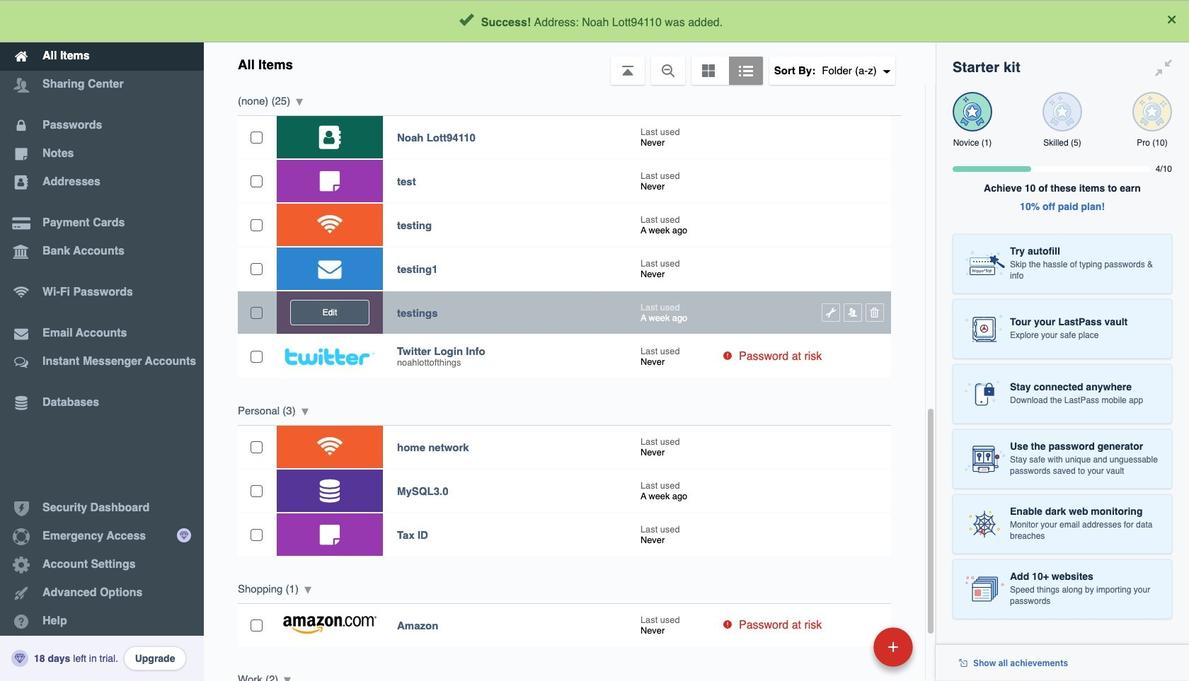 Task type: vqa. For each thing, say whether or not it's contained in the screenshot.
search my vault text field
yes



Task type: describe. For each thing, give the bounding box(es) containing it.
search my vault text field
[[341, 6, 907, 37]]

new item navigation
[[776, 624, 922, 682]]

vault options navigation
[[204, 42, 936, 85]]

new item element
[[776, 627, 918, 668]]



Task type: locate. For each thing, give the bounding box(es) containing it.
main navigation navigation
[[0, 0, 204, 682]]

alert
[[0, 0, 1190, 42]]

Search search field
[[341, 6, 907, 37]]



